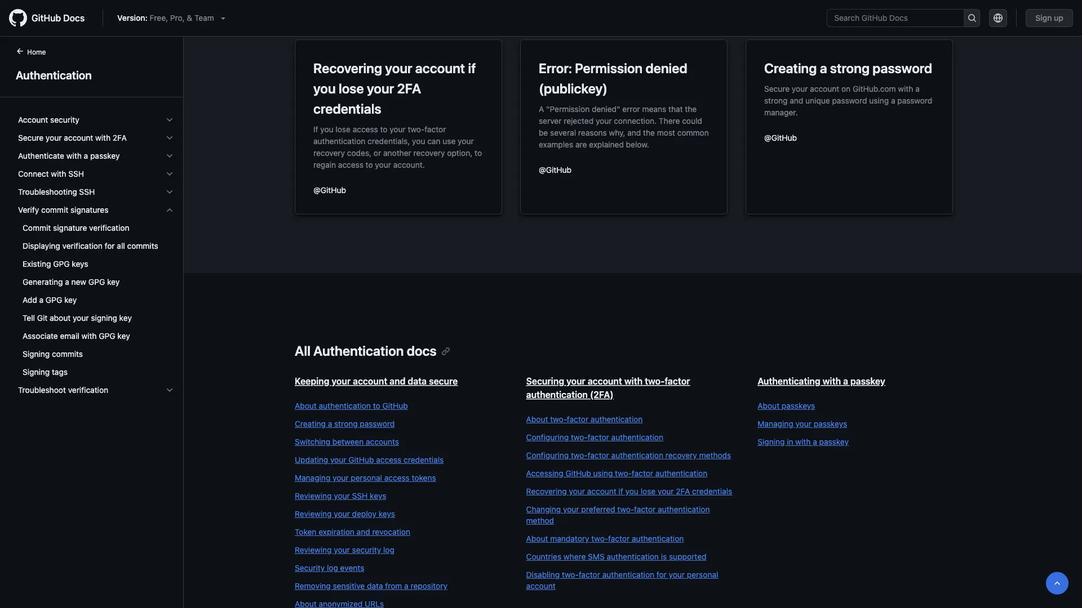 Task type: vqa. For each thing, say whether or not it's contained in the screenshot.
passkey to the middle
yes



Task type: locate. For each thing, give the bounding box(es) containing it.
signature
[[53, 224, 87, 233]]

0 vertical spatial sc 9kayk9 0 image
[[165, 134, 174, 143]]

2 vertical spatial verification
[[68, 386, 108, 395]]

0 horizontal spatial data
[[367, 582, 383, 592]]

signing for signing in with a passkey
[[758, 438, 785, 447]]

0 horizontal spatial strong
[[334, 420, 358, 429]]

1 vertical spatial configuring
[[526, 451, 569, 461]]

recovery left methods
[[666, 451, 697, 461]]

keys up new
[[72, 260, 88, 269]]

passkey down managing your passkeys link
[[820, 438, 849, 447]]

0 vertical spatial if
[[468, 60, 476, 76]]

0 vertical spatial using
[[870, 96, 889, 105]]

access for personal
[[384, 474, 410, 483]]

commit
[[41, 206, 68, 215]]

1 sc 9kayk9 0 image from the top
[[165, 134, 174, 143]]

1 vertical spatial creating a strong password
[[295, 420, 395, 429]]

0 horizontal spatial secure
[[18, 133, 44, 143]]

1 vertical spatial sc 9kayk9 0 image
[[165, 152, 174, 161]]

signing in with a passkey
[[758, 438, 849, 447]]

2fa down accessing github using two-factor authentication link at the bottom of page
[[676, 487, 690, 497]]

manager.
[[765, 108, 798, 117]]

2fa
[[397, 81, 421, 96], [113, 133, 127, 143], [676, 487, 690, 497]]

configuring two-factor authentication recovery methods link
[[526, 451, 735, 462]]

key down tell git about your signing key link
[[118, 332, 130, 341]]

2 vertical spatial @github
[[314, 186, 346, 195]]

and up manager.
[[790, 96, 804, 105]]

0 vertical spatial @github
[[765, 133, 797, 142]]

to
[[380, 125, 388, 134], [475, 148, 482, 158], [366, 160, 373, 169], [373, 402, 380, 411]]

1 vertical spatial credentials
[[404, 456, 444, 465]]

0 horizontal spatial authentication
[[16, 68, 92, 81]]

2fa inside recovering your account if you lose your 2fa credentials
[[397, 81, 421, 96]]

signing inside 'link'
[[23, 368, 50, 377]]

0 horizontal spatial log
[[327, 564, 338, 573]]

authentication down configuring two-factor authentication link
[[612, 451, 664, 461]]

with right in
[[796, 438, 811, 447]]

for down is
[[657, 571, 667, 580]]

sc 9kayk9 0 image inside troubleshooting ssh dropdown button
[[165, 188, 174, 197]]

all authentication docs
[[295, 343, 437, 359]]

passkeys
[[782, 402, 816, 411], [814, 420, 848, 429]]

1 horizontal spatial commits
[[127, 242, 158, 251]]

1 horizontal spatial creating
[[765, 60, 817, 76]]

is
[[661, 553, 667, 562]]

authentication down home link
[[16, 68, 92, 81]]

1 vertical spatial log
[[327, 564, 338, 573]]

the
[[685, 104, 697, 114], [643, 128, 655, 137]]

about inside "link"
[[526, 535, 548, 544]]

generating
[[23, 278, 63, 287]]

0 horizontal spatial credentials
[[314, 101, 382, 117]]

@github for error: permission denied (publickey)
[[539, 165, 572, 175]]

commits
[[127, 242, 158, 251], [52, 350, 83, 359]]

1 horizontal spatial for
[[657, 571, 667, 580]]

tell
[[23, 314, 35, 323]]

1 horizontal spatial credentials
[[404, 456, 444, 465]]

1 vertical spatial if
[[619, 487, 624, 497]]

passkey
[[90, 151, 120, 161], [851, 376, 886, 387], [820, 438, 849, 447]]

0 vertical spatial signing
[[23, 350, 50, 359]]

2 vertical spatial ssh
[[352, 492, 368, 501]]

reviewing your ssh keys link
[[295, 491, 504, 502]]

1 horizontal spatial secure
[[765, 84, 790, 93]]

methods
[[700, 451, 732, 461]]

reviewing up security
[[295, 546, 332, 555]]

below.
[[626, 140, 650, 149]]

sign up link
[[1026, 9, 1074, 27]]

two- inside if you lose access to your two-factor authentication credentials, you can use your recovery codes, or another recovery option, to regain access to your account.
[[408, 125, 425, 134]]

using down the github.com
[[870, 96, 889, 105]]

1 vertical spatial @github
[[539, 165, 572, 175]]

0 vertical spatial recovering
[[314, 60, 382, 76]]

1 vertical spatial data
[[367, 582, 383, 592]]

passkey down 'secure your account with 2fa' dropdown button
[[90, 151, 120, 161]]

access up codes,
[[353, 125, 378, 134]]

sc 9kayk9 0 image inside troubleshoot verification dropdown button
[[165, 386, 174, 395]]

1 horizontal spatial data
[[408, 376, 427, 387]]

0 vertical spatial recovering your account if you lose your 2fa credentials
[[314, 60, 476, 117]]

two- down where
[[562, 571, 579, 580]]

countries where sms authentication is supported link
[[526, 552, 735, 563]]

two-
[[408, 125, 425, 134], [645, 376, 665, 387], [550, 415, 567, 425], [571, 433, 588, 443], [571, 451, 588, 461], [615, 469, 632, 479], [618, 506, 634, 515], [592, 535, 608, 544], [562, 571, 579, 580]]

github docs link
[[9, 9, 94, 27]]

sc 9kayk9 0 image
[[165, 116, 174, 125], [165, 188, 174, 197], [165, 206, 174, 215], [165, 386, 174, 395]]

tooltip
[[1047, 573, 1069, 595]]

4 sc 9kayk9 0 image from the top
[[165, 386, 174, 395]]

1 horizontal spatial personal
[[687, 571, 719, 580]]

1 sc 9kayk9 0 image from the top
[[165, 116, 174, 125]]

access for lose
[[353, 125, 378, 134]]

3 reviewing from the top
[[295, 546, 332, 555]]

disabling
[[526, 571, 560, 580]]

signing down associate at left bottom
[[23, 350, 50, 359]]

verification inside displaying verification for all commits link
[[62, 242, 103, 251]]

a right "add"
[[39, 296, 43, 305]]

verify commit signatures element containing verify commit signatures
[[9, 201, 183, 382]]

ssh for reviewing your ssh keys
[[352, 492, 368, 501]]

authentication up is
[[632, 535, 684, 544]]

to down codes,
[[366, 160, 373, 169]]

with down 'secure your account with 2fa'
[[66, 151, 82, 161]]

account inside dropdown button
[[64, 133, 93, 143]]

1 vertical spatial keys
[[370, 492, 386, 501]]

about down method
[[526, 535, 548, 544]]

data left the from
[[367, 582, 383, 592]]

2 horizontal spatial strong
[[830, 60, 870, 76]]

security down token expiration and revocation
[[352, 546, 381, 555]]

@github for creating a strong password
[[765, 133, 797, 142]]

managing for managing your personal access tokens
[[295, 474, 331, 483]]

2 vertical spatial signing
[[758, 438, 785, 447]]

personal down updating your github access credentials
[[351, 474, 382, 483]]

2 horizontal spatial @github
[[765, 133, 797, 142]]

@github
[[765, 133, 797, 142], [539, 165, 572, 175], [314, 186, 346, 195]]

1 horizontal spatial managing
[[758, 420, 794, 429]]

3 sc 9kayk9 0 image from the top
[[165, 170, 174, 179]]

about
[[295, 402, 317, 411], [758, 402, 780, 411], [526, 415, 548, 425], [526, 535, 548, 544]]

verify commit signatures button
[[14, 201, 179, 219]]

1 vertical spatial reviewing
[[295, 510, 332, 519]]

0 horizontal spatial if
[[468, 60, 476, 76]]

about
[[50, 314, 71, 323]]

about passkeys link
[[758, 401, 967, 412]]

account
[[18, 115, 48, 125]]

1 horizontal spatial recovering
[[526, 487, 567, 497]]

add
[[23, 296, 37, 305]]

managing
[[758, 420, 794, 429], [295, 474, 331, 483]]

@github down the 'examples'
[[539, 165, 572, 175]]

access down updating your github access credentials link
[[384, 474, 410, 483]]

strong
[[830, 60, 870, 76], [765, 96, 788, 105], [334, 420, 358, 429]]

1 vertical spatial personal
[[687, 571, 719, 580]]

troubleshoot verification
[[18, 386, 108, 395]]

and inside secure your account on github.com with a strong and unique password using a password manager.
[[790, 96, 804, 105]]

ssh for connect with ssh
[[68, 169, 84, 179]]

two- up about two-factor authentication link
[[645, 376, 665, 387]]

about for authenticating with a passkey
[[758, 402, 780, 411]]

using down configuring two-factor authentication recovery methods
[[593, 469, 613, 479]]

account inside disabling two-factor authentication for your personal account
[[526, 582, 556, 592]]

recovery up regain on the top left of page
[[314, 148, 345, 158]]

configuring for configuring two-factor authentication recovery methods
[[526, 451, 569, 461]]

authenticate
[[18, 151, 64, 161]]

1 horizontal spatial 2fa
[[397, 81, 421, 96]]

git
[[37, 314, 48, 323]]

personal inside disabling two-factor authentication for your personal account
[[687, 571, 719, 580]]

sc 9kayk9 0 image
[[165, 134, 174, 143], [165, 152, 174, 161], [165, 170, 174, 179]]

0 vertical spatial lose
[[339, 81, 364, 96]]

codes,
[[347, 148, 372, 158]]

1 vertical spatial lose
[[336, 125, 351, 134]]

0 horizontal spatial passkey
[[90, 151, 120, 161]]

signing up troubleshoot
[[23, 368, 50, 377]]

keys for reviewing your deploy keys
[[379, 510, 395, 519]]

0 vertical spatial passkeys
[[782, 402, 816, 411]]

about down securing
[[526, 415, 548, 425]]

with up troubleshooting ssh
[[51, 169, 66, 179]]

1 vertical spatial verification
[[62, 242, 103, 251]]

access down accounts
[[376, 456, 402, 465]]

passkey inside authenticate with a passkey dropdown button
[[90, 151, 120, 161]]

updating your github access credentials
[[295, 456, 444, 465]]

ssh down authenticate with a passkey in the top of the page
[[68, 169, 84, 179]]

2fa up credentials,
[[397, 81, 421, 96]]

troubleshooting
[[18, 187, 77, 197]]

about mandatory two-factor authentication
[[526, 535, 684, 544]]

0 vertical spatial creating a strong password
[[765, 60, 933, 76]]

github left docs
[[32, 13, 61, 23]]

1 vertical spatial secure
[[18, 133, 44, 143]]

passkey up about passkeys link
[[851, 376, 886, 387]]

password
[[873, 60, 933, 76], [833, 96, 868, 105], [898, 96, 933, 105], [360, 420, 395, 429]]

0 vertical spatial for
[[105, 242, 115, 251]]

strong up manager.
[[765, 96, 788, 105]]

1 vertical spatial security
[[352, 546, 381, 555]]

verify commit signatures element
[[9, 201, 183, 382], [9, 219, 183, 382]]

data
[[408, 376, 427, 387], [367, 582, 383, 592]]

security
[[50, 115, 79, 125], [352, 546, 381, 555]]

switching
[[295, 438, 330, 447]]

sms
[[588, 553, 605, 562]]

reviewing your ssh keys
[[295, 492, 386, 501]]

changing your preferred two-factor authentication method
[[526, 506, 710, 526]]

with inside dropdown button
[[66, 151, 82, 161]]

3 sc 9kayk9 0 image from the top
[[165, 206, 174, 215]]

0 vertical spatial credentials
[[314, 101, 382, 117]]

authentication inside if you lose access to your two-factor authentication credentials, you can use your recovery codes, or another recovery option, to regain access to your account.
[[314, 136, 366, 146]]

0 horizontal spatial @github
[[314, 186, 346, 195]]

if
[[314, 125, 318, 134]]

recovering your account if you lose your 2fa credentials down accessing github using two-factor authentication link at the bottom of page
[[526, 487, 733, 497]]

authentication down "countries where sms authentication is supported" link
[[603, 571, 655, 580]]

scroll to top image
[[1053, 580, 1062, 589]]

repository
[[411, 582, 448, 592]]

signing left in
[[758, 438, 785, 447]]

commits right all
[[127, 242, 158, 251]]

sc 9kayk9 0 image inside the connect with ssh dropdown button
[[165, 170, 174, 179]]

2 sc 9kayk9 0 image from the top
[[165, 188, 174, 197]]

1 horizontal spatial recovering your account if you lose your 2fa credentials
[[526, 487, 733, 497]]

passkey for authenticating with a passkey
[[851, 376, 886, 387]]

1 vertical spatial authentication
[[314, 343, 404, 359]]

a left new
[[65, 278, 69, 287]]

1 vertical spatial passkey
[[851, 376, 886, 387]]

1 reviewing from the top
[[295, 492, 332, 501]]

for inside authentication element
[[105, 242, 115, 251]]

1 vertical spatial managing
[[295, 474, 331, 483]]

ssh inside reviewing your ssh keys link
[[352, 492, 368, 501]]

displaying verification for all commits link
[[14, 237, 179, 255]]

verify commit signatures
[[18, 206, 108, 215]]

1 vertical spatial using
[[593, 469, 613, 479]]

authentication inside securing your account with two-factor authentication (2fa)
[[526, 390, 588, 401]]

0 vertical spatial personal
[[351, 474, 382, 483]]

2 horizontal spatial passkey
[[851, 376, 886, 387]]

your inside changing your preferred two-factor authentication method
[[563, 506, 579, 515]]

authenticate with a passkey button
[[14, 147, 179, 165]]

0 horizontal spatial the
[[643, 128, 655, 137]]

from
[[385, 582, 402, 592]]

two- inside securing your account with two-factor authentication (2fa)
[[645, 376, 665, 387]]

sc 9kayk9 0 image for account security
[[165, 116, 174, 125]]

ssh up deploy
[[352, 492, 368, 501]]

1 horizontal spatial the
[[685, 104, 697, 114]]

existing gpg keys
[[23, 260, 88, 269]]

ssh up signatures
[[79, 187, 95, 197]]

0 vertical spatial log
[[383, 546, 395, 555]]

factor inside securing your account with two-factor authentication (2fa)
[[665, 376, 691, 387]]

secure up manager.
[[765, 84, 790, 93]]

examples
[[539, 140, 574, 149]]

None search field
[[827, 9, 981, 27]]

about down authenticating
[[758, 402, 780, 411]]

1 horizontal spatial strong
[[765, 96, 788, 105]]

@github down manager.
[[765, 133, 797, 142]]

two- down configuring two-factor authentication
[[571, 451, 588, 461]]

sc 9kayk9 0 image for troubleshoot verification
[[165, 386, 174, 395]]

supported
[[669, 553, 707, 562]]

keys down managing your personal access tokens
[[370, 492, 386, 501]]

keys up revocation in the left bottom of the page
[[379, 510, 395, 519]]

2 vertical spatial credentials
[[692, 487, 733, 497]]

factor
[[425, 125, 446, 134], [665, 376, 691, 387], [567, 415, 589, 425], [588, 433, 609, 443], [588, 451, 609, 461], [632, 469, 654, 479], [634, 506, 656, 515], [608, 535, 630, 544], [579, 571, 601, 580]]

countries
[[526, 553, 562, 562]]

sc 9kayk9 0 image for verify commit signatures
[[165, 206, 174, 215]]

1 horizontal spatial if
[[619, 487, 624, 497]]

sc 9kayk9 0 image for passkey
[[165, 152, 174, 161]]

github up the creating a strong password link
[[383, 402, 408, 411]]

your inside verify commit signatures element
[[73, 314, 89, 323]]

log down revocation in the left bottom of the page
[[383, 546, 395, 555]]

securing
[[526, 376, 564, 387]]

2 vertical spatial sc 9kayk9 0 image
[[165, 170, 174, 179]]

two- up credentials,
[[408, 125, 425, 134]]

reviewing your security log
[[295, 546, 395, 555]]

account inside secure your account on github.com with a strong and unique password using a password manager.
[[810, 84, 840, 93]]

0 horizontal spatial 2fa
[[113, 133, 127, 143]]

0 vertical spatial verification
[[89, 224, 129, 233]]

data left secure
[[408, 376, 427, 387]]

with down tell git about your signing key link
[[81, 332, 97, 341]]

with right the github.com
[[898, 84, 914, 93]]

recovery down can
[[414, 148, 445, 158]]

your
[[385, 60, 413, 76], [367, 81, 394, 96], [792, 84, 808, 93], [596, 116, 612, 125], [390, 125, 406, 134], [46, 133, 62, 143], [458, 136, 474, 146], [375, 160, 391, 169], [73, 314, 89, 323], [332, 376, 351, 387], [567, 376, 586, 387], [796, 420, 812, 429], [330, 456, 347, 465], [333, 474, 349, 483], [569, 487, 585, 497], [658, 487, 674, 497], [334, 492, 350, 501], [563, 506, 579, 515], [334, 510, 350, 519], [334, 546, 350, 555], [669, 571, 685, 580]]

secure inside dropdown button
[[18, 133, 44, 143]]

two- down configuring two-factor authentication recovery methods
[[615, 469, 632, 479]]

you up if
[[314, 81, 336, 96]]

denied
[[646, 60, 688, 76]]

1 configuring from the top
[[526, 433, 569, 443]]

a down 'secure your account with 2fa' dropdown button
[[84, 151, 88, 161]]

log left the events
[[327, 564, 338, 573]]

about down keeping at the left bottom
[[295, 402, 317, 411]]

recovering your account if you lose your 2fa credentials up credentials,
[[314, 60, 476, 117]]

creating a strong password up switching between accounts
[[295, 420, 395, 429]]

about two-factor authentication
[[526, 415, 643, 425]]

0 horizontal spatial for
[[105, 242, 115, 251]]

passkey for authenticate with a passkey
[[90, 151, 120, 161]]

1 vertical spatial signing
[[23, 368, 50, 377]]

countries where sms authentication is supported
[[526, 553, 707, 562]]

sc 9kayk9 0 image inside authenticate with a passkey dropdown button
[[165, 152, 174, 161]]

verification inside troubleshoot verification dropdown button
[[68, 386, 108, 395]]

removing
[[295, 582, 331, 592]]

creating up switching
[[295, 420, 326, 429]]

sc 9kayk9 0 image inside account security dropdown button
[[165, 116, 174, 125]]

passkeys up the managing your passkeys
[[782, 402, 816, 411]]

secure
[[765, 84, 790, 93], [18, 133, 44, 143]]

2 sc 9kayk9 0 image from the top
[[165, 152, 174, 161]]

2 vertical spatial strong
[[334, 420, 358, 429]]

2 vertical spatial reviewing
[[295, 546, 332, 555]]

security inside dropdown button
[[50, 115, 79, 125]]

2fa down account security dropdown button at top left
[[113, 133, 127, 143]]

0 vertical spatial managing
[[758, 420, 794, 429]]

verification down commit signature verification
[[62, 242, 103, 251]]

1 vertical spatial passkeys
[[814, 420, 848, 429]]

0 vertical spatial commits
[[127, 242, 158, 251]]

mandatory
[[550, 535, 590, 544]]

denied"
[[592, 104, 621, 114]]

keys
[[72, 260, 88, 269], [370, 492, 386, 501], [379, 510, 395, 519]]

2 vertical spatial keys
[[379, 510, 395, 519]]

sc 9kayk9 0 image inside verify commit signatures 'dropdown button'
[[165, 206, 174, 215]]

secure your account with 2fa button
[[14, 129, 179, 147]]

log inside "link"
[[327, 564, 338, 573]]

switching between accounts
[[295, 438, 399, 447]]

two- up the sms
[[592, 535, 608, 544]]

associate
[[23, 332, 58, 341]]

and down the connection.
[[628, 128, 641, 137]]

creating
[[765, 60, 817, 76], [295, 420, 326, 429]]

configuring for configuring two-factor authentication
[[526, 433, 569, 443]]

secure down account
[[18, 133, 44, 143]]

your inside securing your account with two-factor authentication (2fa)
[[567, 376, 586, 387]]

creating a strong password inside the creating a strong password link
[[295, 420, 395, 429]]

or
[[374, 148, 381, 158]]

1 horizontal spatial using
[[870, 96, 889, 105]]

passkeys inside managing your passkeys link
[[814, 420, 848, 429]]

password inside the creating a strong password link
[[360, 420, 395, 429]]

authentication down about mandatory two-factor authentication "link"
[[607, 553, 659, 562]]

a right the from
[[404, 582, 409, 592]]

managing for managing your passkeys
[[758, 420, 794, 429]]

where
[[564, 553, 586, 562]]

commits down email
[[52, 350, 83, 359]]

0 vertical spatial keys
[[72, 260, 88, 269]]

access down codes,
[[338, 160, 364, 169]]

1 horizontal spatial log
[[383, 546, 395, 555]]

with up about two-factor authentication link
[[625, 376, 643, 387]]

credentials down methods
[[692, 487, 733, 497]]

signing in with a passkey link
[[758, 437, 967, 448]]

the up "below."
[[643, 128, 655, 137]]

connect
[[18, 169, 49, 179]]

0 vertical spatial the
[[685, 104, 697, 114]]

sc 9kayk9 0 image inside 'secure your account with 2fa' dropdown button
[[165, 134, 174, 143]]

0 horizontal spatial managing
[[295, 474, 331, 483]]

there
[[659, 116, 680, 125]]

select language: current language is english image
[[994, 14, 1003, 23]]

1 vertical spatial strong
[[765, 96, 788, 105]]

about for securing your account with two-factor authentication (2fa)
[[526, 415, 548, 425]]

ssh inside the connect with ssh dropdown button
[[68, 169, 84, 179]]

0 vertical spatial authentication
[[16, 68, 92, 81]]

sc 9kayk9 0 image for troubleshooting ssh
[[165, 188, 174, 197]]

1 vertical spatial ssh
[[79, 187, 95, 197]]

about passkeys
[[758, 402, 816, 411]]

1 verify commit signatures element from the top
[[9, 201, 183, 382]]

gpg up "generating a new gpg key"
[[53, 260, 70, 269]]

security up 'secure your account with 2fa'
[[50, 115, 79, 125]]

2 vertical spatial 2fa
[[676, 487, 690, 497]]

0 vertical spatial passkey
[[90, 151, 120, 161]]

generating a new gpg key
[[23, 278, 120, 287]]

your inside secure your account on github.com with a strong and unique password using a password manager.
[[792, 84, 808, 93]]

2 verify commit signatures element from the top
[[9, 219, 183, 382]]

for left all
[[105, 242, 115, 251]]

github docs
[[32, 13, 85, 23]]

0 vertical spatial strong
[[830, 60, 870, 76]]

2 reviewing from the top
[[295, 510, 332, 519]]

secure inside secure your account on github.com with a strong and unique password using a password manager.
[[765, 84, 790, 93]]

2 configuring from the top
[[526, 451, 569, 461]]

connection.
[[614, 116, 657, 125]]

0 vertical spatial configuring
[[526, 433, 569, 443]]

1 horizontal spatial @github
[[539, 165, 572, 175]]

0 vertical spatial ssh
[[68, 169, 84, 179]]

about mandatory two-factor authentication link
[[526, 534, 735, 545]]

strong up on
[[830, 60, 870, 76]]

to up credentials,
[[380, 125, 388, 134]]



Task type: describe. For each thing, give the bounding box(es) containing it.
0 horizontal spatial recovery
[[314, 148, 345, 158]]

your inside a "permission denied" error means that the server rejected your connection. there could be several reasons why, and the most common examples are explained below.
[[596, 116, 612, 125]]

github right accessing in the bottom of the page
[[566, 469, 591, 479]]

reasons
[[578, 128, 607, 137]]

verification for displaying
[[62, 242, 103, 251]]

verification inside commit signature verification link
[[89, 224, 129, 233]]

you left can
[[412, 136, 425, 146]]

commit signature verification link
[[14, 219, 179, 237]]

2 horizontal spatial recovery
[[666, 451, 697, 461]]

key down "generating a new gpg key"
[[64, 296, 77, 305]]

can
[[428, 136, 441, 146]]

0 horizontal spatial using
[[593, 469, 613, 479]]

key right signing
[[119, 314, 132, 323]]

changing
[[526, 506, 561, 515]]

signing for signing commits
[[23, 350, 50, 359]]

reviewing your security log link
[[295, 545, 504, 557]]

0 horizontal spatial creating
[[295, 420, 326, 429]]

securing your account with two-factor authentication (2fa)
[[526, 376, 691, 401]]

github up managing your personal access tokens
[[349, 456, 374, 465]]

reviewing for reviewing your security log
[[295, 546, 332, 555]]

keys for reviewing your ssh keys
[[370, 492, 386, 501]]

about two-factor authentication link
[[526, 414, 735, 426]]

a down the managing your passkeys
[[813, 438, 818, 447]]

credentials,
[[368, 136, 410, 146]]

authentication inside changing your preferred two-factor authentication method
[[658, 506, 710, 515]]

connect with ssh
[[18, 169, 84, 179]]

authentication up switching between accounts
[[319, 402, 371, 411]]

verification for troubleshoot
[[68, 386, 108, 395]]

existing
[[23, 260, 51, 269]]

events
[[340, 564, 364, 573]]

troubleshoot
[[18, 386, 66, 395]]

a right the github.com
[[916, 84, 920, 93]]

your inside disabling two-factor authentication for your personal account
[[669, 571, 685, 580]]

authentication inside disabling two-factor authentication for your personal account
[[603, 571, 655, 580]]

to down keeping your account and data secure link
[[373, 402, 380, 411]]

secure
[[429, 376, 458, 387]]

all authentication docs link
[[295, 343, 450, 359]]

gpg down signing
[[99, 332, 115, 341]]

strong inside secure your account on github.com with a strong and unique password using a password manager.
[[765, 96, 788, 105]]

managing your personal access tokens link
[[295, 473, 504, 484]]

keeping your account and data secure link
[[295, 376, 458, 387]]

managing your personal access tokens
[[295, 474, 436, 483]]

commits inside displaying verification for all commits link
[[127, 242, 158, 251]]

authenticating
[[758, 376, 821, 387]]

and up about authentication to github link
[[390, 376, 406, 387]]

two- inside disabling two-factor authentication for your personal account
[[562, 571, 579, 580]]

two- down about two-factor authentication
[[571, 433, 588, 443]]

2 horizontal spatial 2fa
[[676, 487, 690, 497]]

passkey inside the signing in with a passkey link
[[820, 438, 849, 447]]

commits inside signing commits link
[[52, 350, 83, 359]]

triangle down image
[[219, 14, 228, 23]]

authenticating with a passkey
[[758, 376, 886, 387]]

1 vertical spatial the
[[643, 128, 655, 137]]

changing your preferred two-factor authentication method link
[[526, 505, 735, 527]]

tags
[[52, 368, 68, 377]]

sign
[[1036, 13, 1052, 23]]

updating
[[295, 456, 328, 465]]

&
[[187, 13, 192, 23]]

with down account security dropdown button at top left
[[95, 133, 111, 143]]

security
[[295, 564, 325, 573]]

about for keeping your account and data secure
[[295, 402, 317, 411]]

authentication up configuring two-factor authentication link
[[591, 415, 643, 425]]

a inside dropdown button
[[84, 151, 88, 161]]

associate email with gpg key
[[23, 332, 130, 341]]

gpg right new
[[88, 278, 105, 287]]

expiration
[[319, 528, 355, 537]]

you right if
[[320, 125, 334, 134]]

authenticating with a passkey link
[[758, 376, 886, 387]]

0 vertical spatial creating
[[765, 60, 817, 76]]

troubleshooting ssh button
[[14, 183, 179, 201]]

authenticate with a passkey
[[18, 151, 120, 161]]

0 horizontal spatial personal
[[351, 474, 382, 483]]

0 horizontal spatial recovering
[[314, 60, 382, 76]]

authentication down methods
[[656, 469, 708, 479]]

@github for recovering your account if you lose your 2fa credentials
[[314, 186, 346, 195]]

error: permission denied (publickey)
[[539, 60, 688, 96]]

1 vertical spatial recovering
[[526, 487, 567, 497]]

use
[[443, 136, 456, 146]]

search image
[[968, 14, 977, 23]]

are
[[576, 140, 587, 149]]

regain
[[314, 160, 336, 169]]

key down existing gpg keys link
[[107, 278, 120, 287]]

sc 9kayk9 0 image for with
[[165, 134, 174, 143]]

lose inside recovering your account if you lose your 2fa credentials
[[339, 81, 364, 96]]

between
[[333, 438, 364, 447]]

(2fa)
[[590, 390, 614, 401]]

with inside securing your account with two-factor authentication (2fa)
[[625, 376, 643, 387]]

a up switching between accounts
[[328, 420, 332, 429]]

verify
[[18, 206, 39, 215]]

a up unique at right top
[[820, 60, 828, 76]]

security log events link
[[295, 563, 504, 575]]

lose inside recovering your account if you lose your 2fa credentials link
[[641, 487, 656, 497]]

switching between accounts link
[[295, 437, 504, 448]]

home link
[[11, 47, 64, 58]]

several
[[550, 128, 576, 137]]

1 horizontal spatial recovery
[[414, 148, 445, 158]]

a down the github.com
[[891, 96, 896, 105]]

email
[[60, 332, 79, 341]]

commit signature verification
[[23, 224, 129, 233]]

factor inside changing your preferred two-factor authentication method
[[634, 506, 656, 515]]

account security button
[[14, 111, 179, 129]]

signing for signing tags
[[23, 368, 50, 377]]

signatures
[[70, 206, 108, 215]]

token
[[295, 528, 317, 537]]

version: free, pro, & team
[[117, 13, 214, 23]]

server
[[539, 116, 562, 125]]

a up about passkeys link
[[844, 376, 849, 387]]

secure for secure your account with 2fa
[[18, 133, 44, 143]]

and down deploy
[[357, 528, 370, 537]]

credentials inside recovering your account if you lose your 2fa credentials link
[[692, 487, 733, 497]]

preferred
[[582, 506, 616, 515]]

docs
[[63, 13, 85, 23]]

authentication link
[[14, 67, 170, 83]]

1 horizontal spatial authentication
[[314, 343, 404, 359]]

managing your passkeys link
[[758, 419, 967, 430]]

means
[[643, 104, 667, 114]]

removing sensitive data from a repository
[[295, 582, 448, 592]]

version:
[[117, 13, 148, 23]]

factor inside if you lose access to your two-factor authentication credentials, you can use your recovery codes, or another recovery option, to regain access to your account.
[[425, 125, 446, 134]]

authentication element
[[0, 46, 184, 608]]

tell git about your signing key
[[23, 314, 132, 323]]

using inside secure your account on github.com with a strong and unique password using a password manager.
[[870, 96, 889, 105]]

access for github
[[376, 456, 402, 465]]

0 vertical spatial data
[[408, 376, 427, 387]]

1 horizontal spatial security
[[352, 546, 381, 555]]

authentication down about two-factor authentication link
[[612, 433, 664, 443]]

keys inside authentication element
[[72, 260, 88, 269]]

that
[[669, 104, 683, 114]]

existing gpg keys link
[[14, 255, 179, 273]]

account inside securing your account with two-factor authentication (2fa)
[[588, 376, 622, 387]]

pro,
[[170, 13, 185, 23]]

configuring two-factor authentication recovery methods
[[526, 451, 732, 461]]

passkeys inside about passkeys link
[[782, 402, 816, 411]]

configuring two-factor authentication
[[526, 433, 664, 443]]

a
[[539, 104, 544, 114]]

secure for secure your account on github.com with a strong and unique password using a password manager.
[[765, 84, 790, 93]]

2fa inside dropdown button
[[113, 133, 127, 143]]

your inside dropdown button
[[46, 133, 62, 143]]

to right option,
[[475, 148, 482, 158]]

could
[[682, 116, 703, 125]]

error:
[[539, 60, 572, 76]]

factor inside disabling two-factor authentication for your personal account
[[579, 571, 601, 580]]

signing commits link
[[14, 346, 179, 364]]

about authentication to github
[[295, 402, 408, 411]]

method
[[526, 517, 554, 526]]

with up about passkeys link
[[823, 376, 841, 387]]

you down accessing github using two-factor authentication link at the bottom of page
[[626, 487, 639, 497]]

credentials inside updating your github access credentials link
[[404, 456, 444, 465]]

1 vertical spatial recovering your account if you lose your 2fa credentials
[[526, 487, 733, 497]]

verify commit signatures element containing commit signature verification
[[9, 219, 183, 382]]

two- down securing
[[550, 415, 567, 425]]

new
[[71, 278, 86, 287]]

for inside disabling two-factor authentication for your personal account
[[657, 571, 667, 580]]

error
[[623, 104, 640, 114]]

generating a new gpg key link
[[14, 273, 179, 292]]

ssh inside troubleshooting ssh dropdown button
[[79, 187, 95, 197]]

reviewing for reviewing your deploy keys
[[295, 510, 332, 519]]

signing commits
[[23, 350, 83, 359]]

add a gpg key
[[23, 296, 77, 305]]

lose inside if you lose access to your two-factor authentication credentials, you can use your recovery codes, or another recovery option, to regain access to your account.
[[336, 125, 351, 134]]

configuring two-factor authentication link
[[526, 432, 735, 444]]

with inside secure your account on github.com with a strong and unique password using a password manager.
[[898, 84, 914, 93]]

and inside a "permission denied" error means that the server rejected your connection. there could be several reasons why, and the most common examples are explained below.
[[628, 128, 641, 137]]

account.
[[393, 160, 425, 169]]

gpg up about
[[46, 296, 62, 305]]

home
[[27, 48, 46, 56]]

Search GitHub Docs search field
[[828, 10, 964, 27]]

two- inside changing your preferred two-factor authentication method
[[618, 506, 634, 515]]

(publickey)
[[539, 81, 608, 96]]

"permission
[[546, 104, 590, 114]]

reviewing for reviewing your ssh keys
[[295, 492, 332, 501]]



